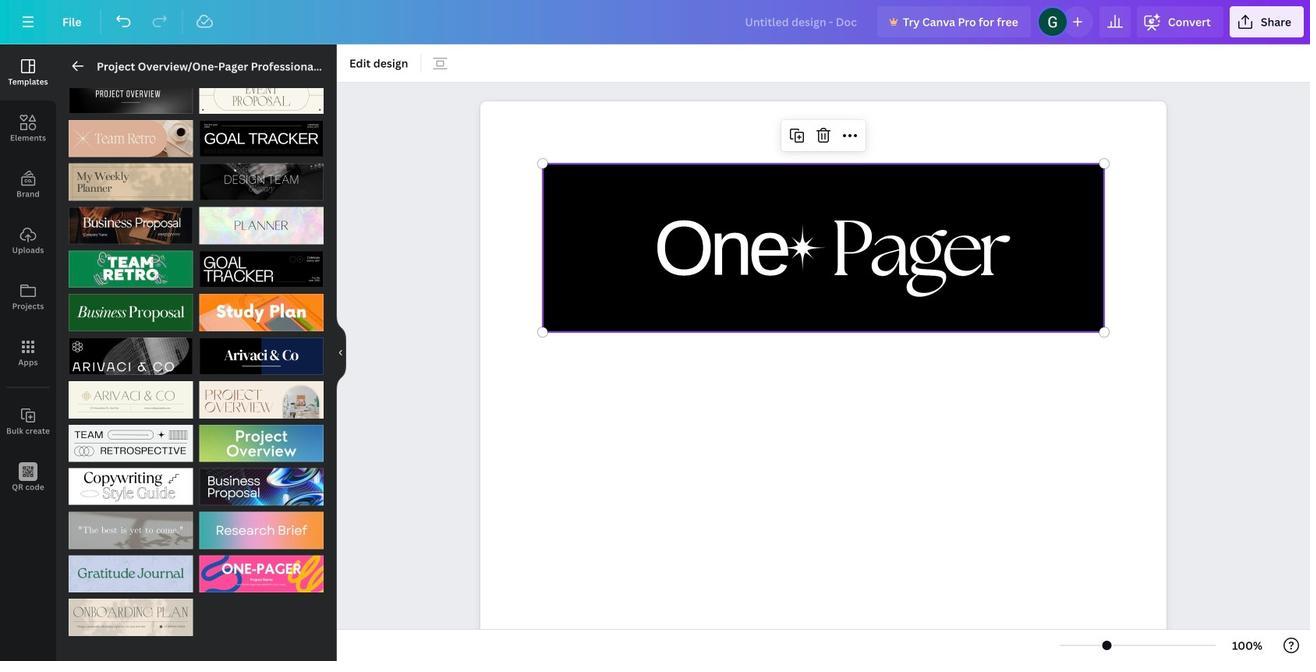 Task type: vqa. For each thing, say whether or not it's contained in the screenshot.
1st Goal Tracker Personal Docs Banner In Black White Sleek Monochrome Style group from the bottom
yes



Task type: describe. For each thing, give the bounding box(es) containing it.
project overview/one-pager professional docs banner in pink dark blue yellow playful abstract style group
[[199, 546, 324, 593]]

Zoom button
[[1223, 634, 1273, 659]]

project overview/one-pager professional docs banner in beige brown warm classic style image
[[199, 381, 324, 419]]

main menu bar
[[0, 0, 1311, 44]]

planner personal docs banner in tan ash grey warm classic style image
[[69, 164, 193, 201]]

event/business proposal professional docs banner in black dark blue dark tech style image
[[199, 469, 324, 506]]

project overview docs banner in light green blue vibrant professional style group
[[199, 416, 324, 462]]

black clean and minimalist project overview docs banner image
[[69, 76, 193, 114]]

white holographic background planner docs banner group
[[199, 198, 324, 245]]

design team glossary docs banner in black and white editorial style image
[[199, 164, 324, 201]]

letterhead professional docs banner in beige mustard dark brown warm classic style image
[[69, 381, 193, 419]]

copywriting style guide docs banner in black and white editorial style group
[[69, 459, 193, 506]]

event/business proposal professional docs banner in dark brown white photocentric style group
[[69, 198, 193, 245]]

white holographic background planner docs banner image
[[199, 207, 324, 245]]

goal tracker personal docs banner in black white sleek monochrome style image for team retro professional docs banner in green pastel purple playful abstract style image's goal tracker personal docs banner in black white sleek monochrome style group
[[199, 251, 324, 288]]

onboarding plan professional docs banner in beige ash grey warm classic style image
[[69, 599, 193, 637]]

team retro professional docs banner in salmon tan warm classic style image
[[69, 120, 193, 157]]

event/business proposal professional docs banner in green white traditional corporate style group
[[69, 285, 193, 332]]

team retro professional docs banner in green pastel purple playful abstract style group
[[69, 241, 193, 288]]

goal tracker personal docs banner in black white sleek monochrome style group for team retro professional docs banner in salmon tan warm classic style image
[[199, 111, 324, 157]]

event/business proposal professional docs banner in black dark blue dark tech style group
[[199, 459, 324, 506]]

copywriting style guide docs banner in black and white editorial style image
[[69, 469, 193, 506]]

study plan docs banner in bright orange white vibrant professional style image
[[199, 294, 324, 332]]

team retro professional docs banner in salmon tan warm classic style group
[[69, 111, 193, 157]]

onboarding plan professional docs banner in beige ash grey warm classic style group
[[69, 590, 193, 637]]

interview preparations docs banner in beige black and white classic professional style group
[[69, 503, 193, 550]]



Task type: locate. For each thing, give the bounding box(es) containing it.
goal tracker personal docs banner in black white sleek monochrome style image down "event/business proposal professional docs banner in beige dark brown warm classic style" image on the top left
[[199, 120, 324, 157]]

letterhead professional docs banner in black white sleek monochrome style group
[[69, 329, 193, 375]]

event/business proposal professional docs banner in beige dark brown warm classic style image
[[199, 76, 324, 114]]

0 vertical spatial goal tracker personal docs banner in black white sleek monochrome style group
[[199, 111, 324, 157]]

team retro professional docs banner in grey black sleek monochrome style image
[[69, 425, 193, 462]]

goal tracker personal docs banner in black white sleek monochrome style image up study plan docs banner in bright orange white vibrant professional style image
[[199, 251, 324, 288]]

1 vertical spatial goal tracker personal docs banner in black white sleek monochrome style group
[[199, 241, 324, 288]]

black clean and minimalist project overview docs banner group
[[69, 76, 193, 114]]

None text field
[[481, 101, 1167, 662]]

Design title text field
[[733, 6, 871, 37]]

project overview/one-pager professional docs banner in beige brown warm classic style group
[[199, 372, 324, 419]]

2 goal tracker personal docs banner in black white sleek monochrome style group from the top
[[199, 241, 324, 288]]

goal tracker personal docs banner in black white sleek monochrome style group up design team glossary docs banner in black and white editorial style "image"
[[199, 111, 324, 157]]

team retro professional docs banner in green pastel purple playful abstract style image
[[69, 251, 193, 288]]

project overview docs banner in light green blue vibrant professional style image
[[199, 425, 324, 462]]

hide image
[[336, 316, 346, 391]]

goal tracker personal docs banner in black white sleek monochrome style group up study plan docs banner in bright orange white vibrant professional style image
[[199, 241, 324, 288]]

interview preparations docs banner in beige black and white classic professional style image
[[69, 512, 193, 550]]

event/business proposal professional docs banner in green white traditional corporate style image
[[69, 294, 193, 332]]

goal tracker personal docs banner in black white sleek monochrome style image for team retro professional docs banner in salmon tan warm classic style image's goal tracker personal docs banner in black white sleek monochrome style group
[[199, 120, 324, 157]]

0 vertical spatial goal tracker personal docs banner in black white sleek monochrome style image
[[199, 120, 324, 157]]

side panel tab list
[[0, 44, 56, 506]]

team retro professional docs banner in grey black sleek monochrome style group
[[69, 416, 193, 462]]

letterhead professional docs banner in black dark blue traditional corporate style group
[[199, 329, 324, 375]]

1 goal tracker personal docs banner in black white sleek monochrome style group from the top
[[199, 111, 324, 157]]

1 goal tracker personal docs banner in black white sleek monochrome style image from the top
[[199, 120, 324, 157]]

design team glossary docs banner in black and white editorial style group
[[199, 154, 324, 201]]

2 goal tracker personal docs banner in black white sleek monochrome style image from the top
[[199, 251, 324, 288]]

goal tracker personal docs banner in black white sleek monochrome style image
[[199, 120, 324, 157], [199, 251, 324, 288]]

goal tracker personal docs banner in black white sleek monochrome style group
[[199, 111, 324, 157], [199, 241, 324, 288]]

goal tracker personal docs banner in black white sleek monochrome style group for team retro professional docs banner in green pastel purple playful abstract style image
[[199, 241, 324, 288]]

1 vertical spatial goal tracker personal docs banner in black white sleek monochrome style image
[[199, 251, 324, 288]]

research brief docs banner in orange teal pink soft pastels style image
[[199, 512, 324, 550]]

event/business proposal professional docs banner in beige dark brown warm classic style group
[[199, 76, 324, 114]]

research brief docs banner in orange teal pink soft pastels style group
[[199, 503, 324, 550]]

gratitude journal docs banner in light blue green vibrant professional style image
[[69, 556, 193, 593]]

study plan docs banner in bright orange white vibrant professional style group
[[199, 285, 324, 332]]

letterhead professional docs banner in beige mustard dark brown warm classic style group
[[69, 372, 193, 419]]

planner personal docs banner in tan ash grey warm classic style group
[[69, 154, 193, 201]]

project overview/one-pager professional docs banner in pink dark blue yellow playful abstract style image
[[199, 556, 324, 593]]

letterhead professional docs banner in black white sleek monochrome style image
[[69, 338, 193, 375]]

event/business proposal professional docs banner in dark brown white photocentric style image
[[69, 207, 193, 245]]

letterhead professional docs banner in black dark blue traditional corporate style image
[[199, 338, 324, 375]]

gratitude journal docs banner in light blue green vibrant professional style group
[[69, 546, 193, 593]]



